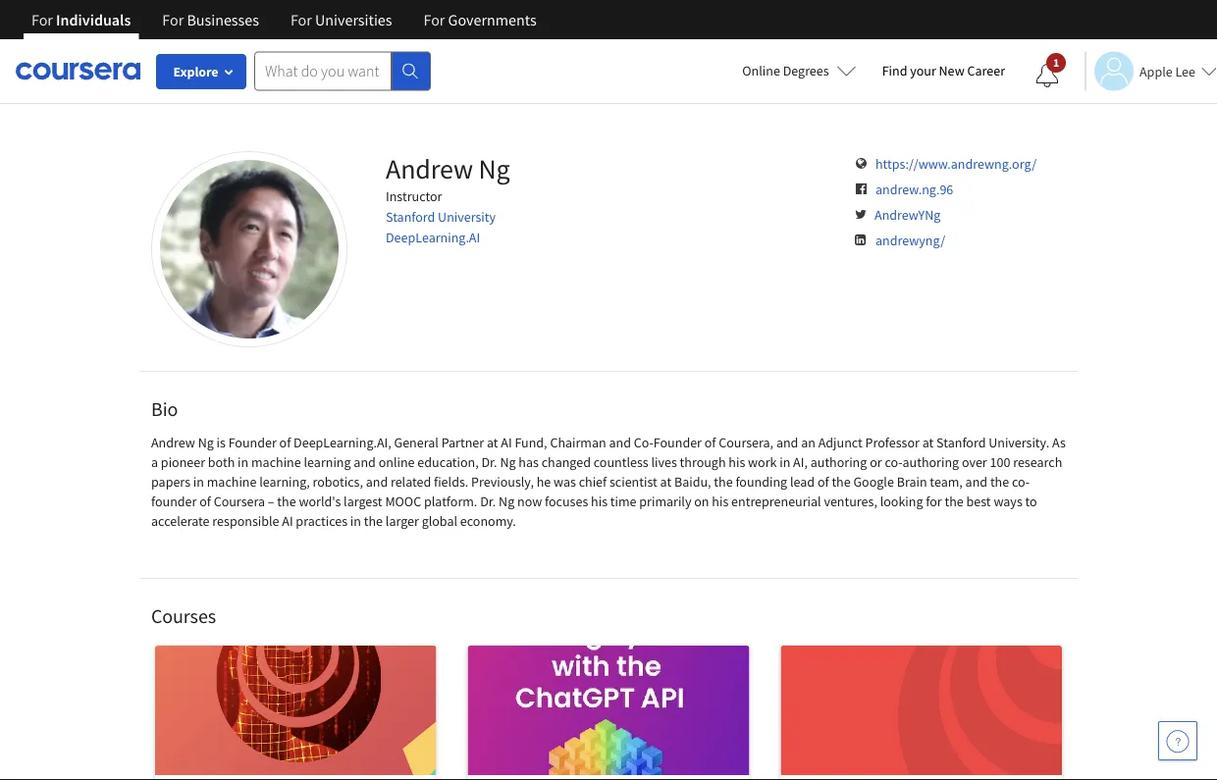 Task type: describe. For each thing, give the bounding box(es) containing it.
apple
[[1140, 62, 1173, 80]]

andrew for andrew ng is founder of deeplearning.ai, general partner at ai fund, chairman and co-founder of coursera, and an adjunct professor at stanford university. as a pioneer both in machine learning and online education, dr. ng has changed countless lives through his work in ai, authoring or co-authoring over 100 research papers in machine learning, robotics, and related fields. previously, he was chief scientist at baidu, the founding lead of the google brain team, and the co- founder of coursera – the world's largest mooc platform. dr. ng now focuses his time primarily on his entrepreneurial ventures, looking for the best ways to accelerate responsible ai practices in the larger global economy.
[[151, 434, 195, 452]]

ng down previously,
[[499, 493, 515, 511]]

and up countless
[[609, 434, 631, 452]]

baidu,
[[674, 473, 711, 491]]

for individuals
[[31, 10, 131, 29]]

stanford inside andrew ng is founder of deeplearning.ai, general partner at ai fund, chairman and co-founder of coursera, and an adjunct professor at stanford university. as a pioneer both in machine learning and online education, dr. ng has changed countless lives through his work in ai, authoring or co-authoring over 100 research papers in machine learning, robotics, and related fields. previously, he was chief scientist at baidu, the founding lead of the google brain team, and the co- founder of coursera – the world's largest mooc platform. dr. ng now focuses his time primarily on his entrepreneurial ventures, looking for the best ways to accelerate responsible ai practices in the larger global economy.
[[937, 434, 986, 452]]

of up through
[[705, 434, 716, 452]]

find your new career
[[882, 62, 1005, 80]]

1 horizontal spatial ai
[[501, 434, 512, 452]]

lives
[[651, 454, 677, 471]]

What do you want to learn? text field
[[254, 52, 392, 91]]

coursera
[[214, 493, 265, 511]]

and down deeplearning.ai, on the bottom left
[[354, 454, 376, 471]]

focuses
[[545, 493, 588, 511]]

1 vertical spatial co-
[[1012, 473, 1030, 491]]

an
[[801, 434, 816, 452]]

learning
[[304, 454, 351, 471]]

apple lee
[[1140, 62, 1196, 80]]

and down over
[[966, 473, 988, 491]]

bio
[[151, 397, 178, 422]]

governments
[[448, 10, 537, 29]]

find your new career link
[[872, 59, 1015, 83]]

your
[[910, 62, 936, 80]]

career
[[968, 62, 1005, 80]]

coursera image
[[16, 55, 140, 87]]

courses
[[151, 604, 216, 629]]

1 vertical spatial dr.
[[480, 493, 496, 511]]

individuals
[[56, 10, 131, 29]]

for universities
[[291, 10, 392, 29]]

deeplearning.ai,
[[294, 434, 391, 452]]

best
[[967, 493, 991, 511]]

entrepreneurial
[[732, 493, 821, 511]]

professor
[[866, 434, 920, 452]]

to
[[1026, 493, 1037, 511]]

ventures,
[[824, 493, 878, 511]]

stanford inside andrew ng instructor stanford university deeplearning.ai
[[386, 208, 435, 226]]

founder
[[151, 493, 197, 511]]

deeplearning.ai
[[386, 229, 480, 246]]

instructor
[[386, 188, 442, 205]]

practices
[[296, 513, 348, 530]]

global
[[422, 513, 458, 530]]

learning,
[[259, 473, 310, 491]]

1 authoring from the left
[[811, 454, 867, 471]]

new
[[939, 62, 965, 80]]

lead
[[790, 473, 815, 491]]

and up largest
[[366, 473, 388, 491]]

ai,
[[793, 454, 808, 471]]

fields.
[[434, 473, 469, 491]]

andrewyng/
[[876, 232, 946, 249]]

as
[[1052, 434, 1066, 452]]

his down coursera,
[[729, 454, 745, 471]]

profile image
[[151, 151, 348, 348]]

explore button
[[156, 54, 246, 89]]

https://www.andrewng.org/
[[876, 155, 1037, 173]]

of up learning,
[[279, 434, 291, 452]]

for for individuals
[[31, 10, 53, 29]]

in down pioneer
[[193, 473, 204, 491]]

robotics,
[[313, 473, 363, 491]]

1 horizontal spatial at
[[660, 473, 672, 491]]

0 horizontal spatial at
[[487, 434, 498, 452]]

1 vertical spatial machine
[[207, 473, 257, 491]]

of right founder
[[199, 493, 211, 511]]

founding
[[736, 473, 788, 491]]

degrees
[[783, 62, 829, 80]]

google
[[854, 473, 894, 491]]

the down largest
[[364, 513, 383, 530]]

for governments
[[424, 10, 537, 29]]

online degrees
[[743, 62, 829, 80]]

changed
[[542, 454, 591, 471]]

university.
[[989, 434, 1050, 452]]

in right both
[[238, 454, 249, 471]]

through
[[680, 454, 726, 471]]

now
[[517, 493, 542, 511]]

2 horizontal spatial at
[[923, 434, 934, 452]]

ways
[[994, 493, 1023, 511]]

for for universities
[[291, 10, 312, 29]]

help center image
[[1166, 729, 1190, 753]]

his right 'on'
[[712, 493, 729, 511]]

universities
[[315, 10, 392, 29]]

previously,
[[471, 473, 534, 491]]

looking
[[880, 493, 923, 511]]

pioneer
[[161, 454, 205, 471]]

education,
[[418, 454, 479, 471]]

countless
[[594, 454, 649, 471]]

0 horizontal spatial co-
[[885, 454, 903, 471]]

andrew ng is founder of deeplearning.ai, general partner at ai fund, chairman and co-founder of coursera, and an adjunct professor at stanford university. as a pioneer both in machine learning and online education, dr. ng has changed countless lives through his work in ai, authoring or co-authoring over 100 research papers in machine learning, robotics, and related fields. previously, he was chief scientist at baidu, the founding lead of the google brain team, and the co- founder of coursera – the world's largest mooc platform. dr. ng now focuses his time primarily on his entrepreneurial ventures, looking for the best ways to accelerate responsible ai practices in the larger global economy.
[[151, 434, 1066, 530]]

show notifications image
[[1036, 64, 1059, 87]]

research
[[1013, 454, 1063, 471]]

ng up previously,
[[500, 454, 516, 471]]

apple lee button
[[1085, 52, 1217, 91]]

online
[[743, 62, 780, 80]]

largest
[[344, 493, 382, 511]]

deeplearning.ai link
[[386, 229, 480, 246]]

brain
[[897, 473, 927, 491]]

andrew.ng.96 link
[[876, 181, 954, 198]]



Task type: vqa. For each thing, say whether or not it's contained in the screenshot.
courses,
no



Task type: locate. For each thing, give the bounding box(es) containing it.
time
[[611, 493, 637, 511]]

andrew.ng.96
[[876, 181, 954, 198]]

for businesses
[[162, 10, 259, 29]]

has
[[519, 454, 539, 471]]

online degrees button
[[727, 49, 872, 92]]

machine up coursera
[[207, 473, 257, 491]]

larger
[[386, 513, 419, 530]]

4 for from the left
[[424, 10, 445, 29]]

or
[[870, 454, 882, 471]]

online
[[379, 454, 415, 471]]

accelerate
[[151, 513, 210, 530]]

authoring up team, in the bottom of the page
[[903, 454, 959, 471]]

banner navigation
[[16, 0, 552, 39]]

founder up lives
[[654, 434, 702, 452]]

general
[[394, 434, 439, 452]]

authoring down adjunct
[[811, 454, 867, 471]]

at up the primarily
[[660, 473, 672, 491]]

ng up university
[[479, 152, 510, 186]]

0 horizontal spatial authoring
[[811, 454, 867, 471]]

in left ai,
[[780, 454, 791, 471]]

dr. up economy.
[[480, 493, 496, 511]]

0 vertical spatial andrew
[[386, 152, 473, 186]]

at right professor
[[923, 434, 934, 452]]

for left 'governments'
[[424, 10, 445, 29]]

0 horizontal spatial founder
[[228, 434, 277, 452]]

the right for
[[945, 493, 964, 511]]

his down the chief
[[591, 493, 608, 511]]

0 vertical spatial stanford
[[386, 208, 435, 226]]

1 vertical spatial stanford
[[937, 434, 986, 452]]

economy.
[[460, 513, 516, 530]]

for
[[926, 493, 942, 511]]

1 horizontal spatial founder
[[654, 434, 702, 452]]

for for governments
[[424, 10, 445, 29]]

dr.
[[482, 454, 497, 471], [480, 493, 496, 511]]

100
[[990, 454, 1011, 471]]

1 vertical spatial andrew
[[151, 434, 195, 452]]

andrew inside andrew ng is founder of deeplearning.ai, general partner at ai fund, chairman and co-founder of coursera, and an adjunct professor at stanford university. as a pioneer both in machine learning and online education, dr. ng has changed countless lives through his work in ai, authoring or co-authoring over 100 research papers in machine learning, robotics, and related fields. previously, he was chief scientist at baidu, the founding lead of the google brain team, and the co- founder of coursera – the world's largest mooc platform. dr. ng now focuses his time primarily on his entrepreneurial ventures, looking for the best ways to accelerate responsible ai practices in the larger global economy.
[[151, 434, 195, 452]]

in
[[238, 454, 249, 471], [780, 454, 791, 471], [193, 473, 204, 491], [350, 513, 361, 530]]

chairman
[[550, 434, 606, 452]]

ai left practices
[[282, 513, 293, 530]]

the down 100
[[991, 473, 1009, 491]]

explore
[[173, 63, 218, 81]]

2 for from the left
[[162, 10, 184, 29]]

2 authoring from the left
[[903, 454, 959, 471]]

ng
[[479, 152, 510, 186], [198, 434, 214, 452], [500, 454, 516, 471], [499, 493, 515, 511]]

founder right "is"
[[228, 434, 277, 452]]

ng inside andrew ng instructor stanford university deeplearning.ai
[[479, 152, 510, 186]]

dr. up previously,
[[482, 454, 497, 471]]

co-
[[634, 434, 654, 452]]

1 for from the left
[[31, 10, 53, 29]]

andrew inside andrew ng instructor stanford university deeplearning.ai
[[386, 152, 473, 186]]

ai
[[501, 434, 512, 452], [282, 513, 293, 530]]

in down largest
[[350, 513, 361, 530]]

stanford university link
[[386, 208, 496, 226]]

team,
[[930, 473, 963, 491]]

lee
[[1176, 62, 1196, 80]]

he
[[537, 473, 551, 491]]

related
[[391, 473, 431, 491]]

0 vertical spatial co-
[[885, 454, 903, 471]]

andrew for andrew ng instructor stanford university deeplearning.ai
[[386, 152, 473, 186]]

over
[[962, 454, 987, 471]]

1 horizontal spatial stanford
[[937, 434, 986, 452]]

3 for from the left
[[291, 10, 312, 29]]

ai left fund, at the bottom
[[501, 434, 512, 452]]

machine up learning,
[[251, 454, 301, 471]]

stanford
[[386, 208, 435, 226], [937, 434, 986, 452]]

0 vertical spatial ai
[[501, 434, 512, 452]]

the right '–'
[[277, 493, 296, 511]]

both
[[208, 454, 235, 471]]

on
[[694, 493, 709, 511]]

for left individuals
[[31, 10, 53, 29]]

for
[[31, 10, 53, 29], [162, 10, 184, 29], [291, 10, 312, 29], [424, 10, 445, 29]]

find
[[882, 62, 908, 80]]

businesses
[[187, 10, 259, 29]]

chief
[[579, 473, 607, 491]]

stanford down instructor
[[386, 208, 435, 226]]

co-
[[885, 454, 903, 471], [1012, 473, 1030, 491]]

for for businesses
[[162, 10, 184, 29]]

primarily
[[639, 493, 692, 511]]

is
[[217, 434, 226, 452]]

responsible
[[212, 513, 279, 530]]

andrewyng
[[875, 206, 941, 224]]

was
[[554, 473, 576, 491]]

world's
[[299, 493, 341, 511]]

1 vertical spatial ai
[[282, 513, 293, 530]]

2 founder from the left
[[654, 434, 702, 452]]

andrewyng/ link
[[876, 232, 946, 249]]

0 horizontal spatial andrew
[[151, 434, 195, 452]]

1 horizontal spatial authoring
[[903, 454, 959, 471]]

1 founder from the left
[[228, 434, 277, 452]]

None search field
[[254, 52, 431, 91]]

work
[[748, 454, 777, 471]]

the down through
[[714, 473, 733, 491]]

https://www.andrewng.org/ link
[[876, 155, 1037, 173]]

1 horizontal spatial andrew
[[386, 152, 473, 186]]

1 button
[[1020, 52, 1075, 99]]

0 vertical spatial dr.
[[482, 454, 497, 471]]

platform.
[[424, 493, 478, 511]]

at
[[487, 434, 498, 452], [923, 434, 934, 452], [660, 473, 672, 491]]

stanford up over
[[937, 434, 986, 452]]

1
[[1053, 55, 1060, 70]]

the up ventures,
[[832, 473, 851, 491]]

a
[[151, 454, 158, 471]]

0 vertical spatial machine
[[251, 454, 301, 471]]

–
[[268, 493, 274, 511]]

co- up to at right bottom
[[1012, 473, 1030, 491]]

of right lead
[[818, 473, 829, 491]]

at right partner on the bottom left
[[487, 434, 498, 452]]

co- right or
[[885, 454, 903, 471]]

and left an
[[777, 434, 799, 452]]

0 horizontal spatial stanford
[[386, 208, 435, 226]]

for left businesses
[[162, 10, 184, 29]]

for left the universities
[[291, 10, 312, 29]]

fund,
[[515, 434, 547, 452]]

the
[[714, 473, 733, 491], [832, 473, 851, 491], [991, 473, 1009, 491], [277, 493, 296, 511], [945, 493, 964, 511], [364, 513, 383, 530]]

coursera,
[[719, 434, 774, 452]]

ng left "is"
[[198, 434, 214, 452]]

adjunct
[[819, 434, 863, 452]]

andrew up instructor
[[386, 152, 473, 186]]

mooc
[[385, 493, 421, 511]]

papers
[[151, 473, 190, 491]]

of
[[279, 434, 291, 452], [705, 434, 716, 452], [818, 473, 829, 491], [199, 493, 211, 511]]

andrew up pioneer
[[151, 434, 195, 452]]

0 horizontal spatial ai
[[282, 513, 293, 530]]

university
[[438, 208, 496, 226]]

scientist
[[610, 473, 658, 491]]

1 horizontal spatial co-
[[1012, 473, 1030, 491]]

andrewyng link
[[875, 206, 941, 224]]

andrew ng instructor stanford university deeplearning.ai
[[386, 152, 510, 246]]



